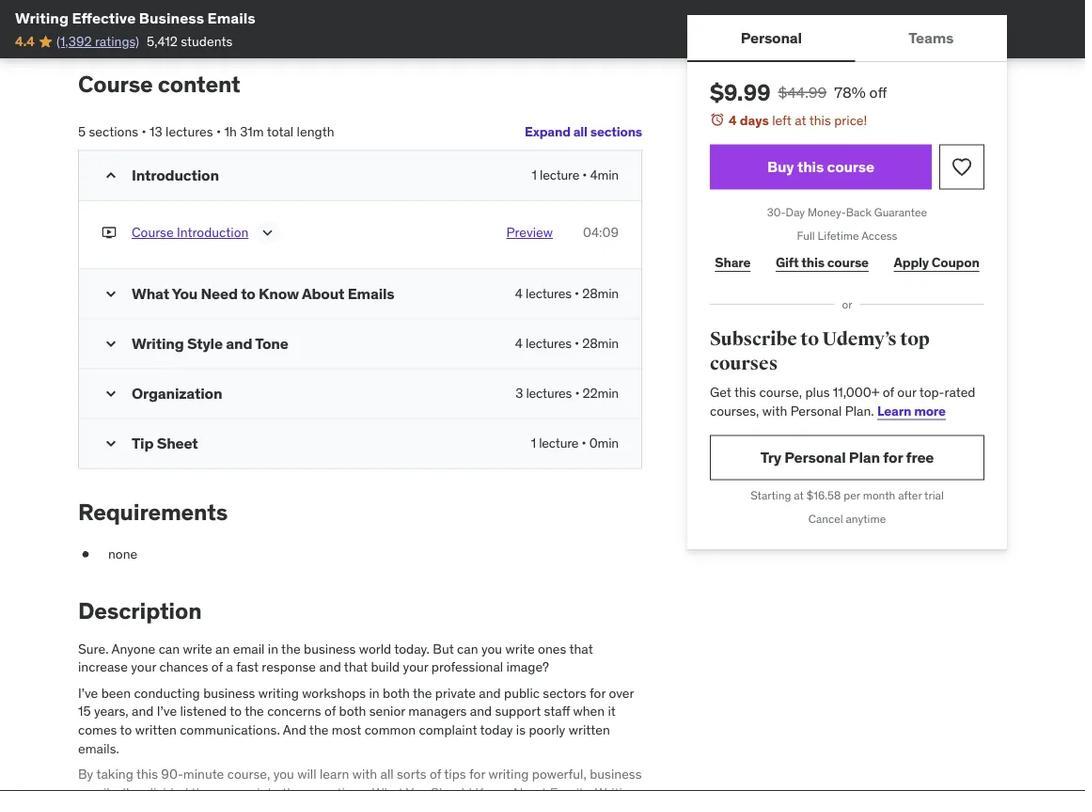 Task type: locate. For each thing, give the bounding box(es) containing it.
1 horizontal spatial write
[[506, 640, 535, 657]]

learn
[[320, 766, 349, 783]]

15
[[78, 703, 91, 720]]

i've up '15'
[[78, 684, 98, 701]]

increase
[[78, 658, 128, 675]]

0 horizontal spatial you
[[172, 284, 198, 303]]

with up sections: at bottom left
[[352, 766, 377, 783]]

write up 'chances'
[[183, 640, 212, 657]]

1 for tip sheet
[[531, 435, 536, 452]]

about inside sure. anyone can write an email in the business world today. but can you write ones that increase your chances of a fast response and that build your professional image? i've been conducting business writing workshops in both the private and public sectors for over 15 years, and i've listened to the concerns of both senior managers and support staff when it comes to written communications. and the most common complaint today is poorly written emails. by taking this 90-minute course, you will learn with all sorts of tips for writing powerful, business emails. i've divided the course into three sections: what you should know about emails, writin
[[511, 784, 547, 791]]

both up most
[[339, 703, 366, 720]]

1 vertical spatial all
[[381, 766, 394, 783]]

writing up concerns
[[258, 684, 299, 701]]

lecture left 4min
[[540, 167, 580, 184]]

introduction
[[132, 165, 219, 185], [177, 224, 249, 241]]

this left the price!
[[810, 111, 831, 128]]

0 vertical spatial course
[[827, 157, 875, 176]]

1 horizontal spatial with
[[763, 402, 788, 419]]

with right courses,
[[763, 402, 788, 419]]

4 days left at this price!
[[729, 111, 868, 128]]

1 vertical spatial xsmall image
[[78, 545, 93, 564]]

senior
[[369, 703, 405, 720]]

0 vertical spatial both
[[383, 684, 410, 701]]

emails,
[[550, 784, 592, 791]]

course for course content
[[78, 70, 153, 98]]

written
[[135, 721, 177, 738], [569, 721, 610, 738]]

course introduction
[[132, 224, 249, 241]]

that down world
[[344, 658, 368, 675]]

sections right 5
[[89, 123, 138, 140]]

1 horizontal spatial can
[[457, 640, 478, 657]]

course inside button
[[827, 157, 875, 176]]

2 4 lectures • 28min from the top
[[515, 335, 619, 352]]

1 down 3 lectures • 22min
[[531, 435, 536, 452]]

4 lectures • 28min down 04:09
[[515, 285, 619, 302]]

xsmall image left none at the left
[[78, 545, 93, 564]]

writing
[[258, 684, 299, 701], [489, 766, 529, 783]]

1 your from the left
[[131, 658, 156, 675]]

1 vertical spatial i've
[[157, 703, 177, 720]]

course for course introduction
[[132, 224, 174, 241]]

2 lecture from the top
[[539, 435, 579, 452]]

• for introduction
[[583, 167, 587, 184]]

this right "gift" on the top
[[802, 254, 825, 271]]

emails
[[208, 8, 256, 27], [348, 284, 395, 303]]

1 horizontal spatial know
[[475, 784, 509, 791]]

course, up into on the left bottom of the page
[[227, 766, 270, 783]]

business up 'workshops'
[[304, 640, 356, 657]]

introduction down 13
[[132, 165, 219, 185]]

xsmall image left course introduction
[[102, 224, 117, 242]]

2 emails. from the top
[[78, 784, 119, 791]]

1 vertical spatial writing
[[489, 766, 529, 783]]

try
[[761, 448, 782, 467]]

0 horizontal spatial i've
[[78, 684, 98, 701]]

0 horizontal spatial writing
[[258, 684, 299, 701]]

requirements
[[78, 498, 228, 527]]

1 small image from the top
[[102, 166, 120, 185]]

1
[[532, 167, 537, 184], [531, 435, 536, 452]]

when
[[573, 703, 605, 720]]

0 horizontal spatial about
[[302, 284, 345, 303]]

know up the tone
[[259, 284, 299, 303]]

this
[[810, 111, 831, 128], [798, 157, 824, 176], [802, 254, 825, 271], [735, 384, 756, 401], [136, 766, 158, 783]]

2 can from the left
[[457, 640, 478, 657]]

1 horizontal spatial you
[[406, 784, 428, 791]]

at
[[795, 111, 807, 128], [794, 488, 804, 503]]

business up emails,
[[590, 766, 642, 783]]

1 vertical spatial 4
[[515, 285, 523, 302]]

0 horizontal spatial can
[[159, 640, 180, 657]]

2 horizontal spatial business
[[590, 766, 642, 783]]

sections:
[[317, 784, 369, 791]]

for
[[884, 448, 903, 467], [590, 684, 606, 701], [469, 766, 485, 783]]

at left $16.58
[[794, 488, 804, 503]]

that right ones
[[570, 640, 593, 657]]

0 horizontal spatial with
[[352, 766, 377, 783]]

0 vertical spatial 4 lectures • 28min
[[515, 285, 619, 302]]

course, inside sure. anyone can write an email in the business world today. but can you write ones that increase your chances of a fast response and that build your professional image? i've been conducting business writing workshops in both the private and public sectors for over 15 years, and i've listened to the concerns of both senior managers and support staff when it comes to written communications. and the most common complaint today is poorly written emails. by taking this 90-minute course, you will learn with all sorts of tips for writing powerful, business emails. i've divided the course into three sections: what you should know about emails, writin
[[227, 766, 270, 783]]

0 vertical spatial personal
[[741, 28, 802, 47]]

your down anyone
[[131, 658, 156, 675]]

try personal plan for free
[[761, 448, 934, 467]]

tab list
[[688, 15, 1008, 62]]

28min down 04:09
[[582, 285, 619, 302]]

2 small image from the top
[[102, 384, 120, 403]]

gift
[[776, 254, 799, 271]]

of inside get this course, plus 11,000+ of our top-rated courses, with personal plan.
[[883, 384, 895, 401]]

can up 'chances'
[[159, 640, 180, 657]]

course down lifetime
[[828, 254, 869, 271]]

you left need
[[172, 284, 198, 303]]

writing up 4.4
[[15, 8, 69, 27]]

lectures for writing style and tone
[[526, 335, 572, 352]]

1 horizontal spatial writing
[[132, 334, 184, 353]]

0 horizontal spatial xsmall image
[[78, 545, 93, 564]]

about
[[302, 284, 345, 303], [511, 784, 547, 791]]

managers
[[409, 703, 467, 720]]

0 vertical spatial with
[[763, 402, 788, 419]]

tips
[[444, 766, 466, 783]]

0 horizontal spatial you
[[273, 766, 294, 783]]

what inside sure. anyone can write an email in the business world today. but can you write ones that increase your chances of a fast response and that build your professional image? i've been conducting business writing workshops in both the private and public sectors for over 15 years, and i've listened to the concerns of both senior managers and support staff when it comes to written communications. and the most common complaint today is poorly written emails. by taking this 90-minute course, you will learn with all sorts of tips for writing powerful, business emails. i've divided the course into three sections: what you should know about emails, writin
[[372, 784, 403, 791]]

what left need
[[132, 284, 169, 303]]

lectures down preview
[[526, 285, 572, 302]]

0 horizontal spatial course,
[[227, 766, 270, 783]]

writing left style
[[132, 334, 184, 353]]

share
[[715, 254, 751, 271]]

0 horizontal spatial business
[[203, 684, 255, 701]]

write up image?
[[506, 640, 535, 657]]

style
[[187, 334, 223, 353]]

sections inside dropdown button
[[591, 123, 643, 140]]

chances
[[159, 658, 208, 675]]

22min
[[583, 385, 619, 402]]

1 horizontal spatial about
[[511, 784, 547, 791]]

of down 'workshops'
[[325, 703, 336, 720]]

1 vertical spatial writing
[[132, 334, 184, 353]]

3 small image from the top
[[102, 434, 120, 453]]

1 horizontal spatial in
[[369, 684, 380, 701]]

1 vertical spatial introduction
[[177, 224, 249, 241]]

0 vertical spatial small image
[[102, 166, 120, 185]]

to inside subscribe to udemy's top courses
[[801, 328, 819, 351]]

emails. down comes in the left of the page
[[78, 740, 119, 757]]

of left our
[[883, 384, 895, 401]]

i've down taking on the bottom of the page
[[123, 784, 143, 791]]

2 vertical spatial i've
[[123, 784, 143, 791]]

1 lecture • 4min
[[532, 167, 619, 184]]

written down "conducting"
[[135, 721, 177, 738]]

show lecture description image
[[258, 224, 277, 242]]

1 vertical spatial that
[[344, 658, 368, 675]]

0 vertical spatial 28min
[[582, 285, 619, 302]]

buy this course
[[768, 157, 875, 176]]

1 horizontal spatial sections
[[591, 123, 643, 140]]

0 horizontal spatial all
[[381, 766, 394, 783]]

anyone
[[111, 640, 155, 657]]

personal inside button
[[741, 28, 802, 47]]

0 vertical spatial writing
[[15, 8, 69, 27]]

0 horizontal spatial sections
[[89, 123, 138, 140]]

writing down today
[[489, 766, 529, 783]]

1 vertical spatial course
[[828, 254, 869, 271]]

1 vertical spatial you
[[273, 766, 294, 783]]

you up three
[[273, 766, 294, 783]]

lectures right "3"
[[526, 385, 572, 402]]

all right 'expand'
[[574, 123, 588, 140]]

1 vertical spatial about
[[511, 784, 547, 791]]

1 vertical spatial small image
[[102, 335, 120, 353]]

2 vertical spatial business
[[590, 766, 642, 783]]

small image for what
[[102, 285, 120, 304]]

0 horizontal spatial written
[[135, 721, 177, 738]]

of
[[883, 384, 895, 401], [212, 658, 223, 675], [325, 703, 336, 720], [430, 766, 441, 783]]

lecture left 0min
[[539, 435, 579, 452]]

0 vertical spatial emails
[[208, 8, 256, 27]]

4 up "3"
[[515, 335, 523, 352]]

4 down preview
[[515, 285, 523, 302]]

11,000+
[[833, 384, 880, 401]]

lecture for introduction
[[540, 167, 580, 184]]

personal up $16.58
[[785, 448, 846, 467]]

all inside dropdown button
[[574, 123, 588, 140]]

money-
[[808, 205, 846, 220]]

1 vertical spatial 28min
[[582, 335, 619, 352]]

at right left
[[795, 111, 807, 128]]

the
[[281, 640, 301, 657], [413, 684, 432, 701], [245, 703, 264, 720], [309, 721, 329, 738], [191, 784, 211, 791]]

content
[[158, 70, 240, 98]]

both
[[383, 684, 410, 701], [339, 703, 366, 720]]

personal up the $9.99 $44.99 78% off
[[741, 28, 802, 47]]

both up senior in the left of the page
[[383, 684, 410, 701]]

$9.99
[[710, 78, 771, 106]]

this inside get this course, plus 11,000+ of our top-rated courses, with personal plan.
[[735, 384, 756, 401]]

tone
[[255, 334, 288, 353]]

1 vertical spatial know
[[475, 784, 509, 791]]

0 horizontal spatial emails
[[208, 8, 256, 27]]

years,
[[94, 703, 129, 720]]

writing for writing effective business emails
[[15, 8, 69, 27]]

(1,392
[[56, 33, 92, 50]]

0 horizontal spatial in
[[268, 640, 278, 657]]

small image for organization
[[102, 384, 120, 403]]

1 horizontal spatial all
[[574, 123, 588, 140]]

2 28min from the top
[[582, 335, 619, 352]]

1 28min from the top
[[582, 285, 619, 302]]

xsmall image
[[102, 224, 117, 242], [78, 545, 93, 564]]

0 horizontal spatial your
[[131, 658, 156, 675]]

1 sections from the left
[[591, 123, 643, 140]]

0 horizontal spatial know
[[259, 284, 299, 303]]

small image
[[102, 285, 120, 304], [102, 335, 120, 353]]

course for gift this course
[[828, 254, 869, 271]]

expand
[[525, 123, 571, 140]]

to left udemy's at the top right of page
[[801, 328, 819, 351]]

0 horizontal spatial that
[[344, 658, 368, 675]]

ones
[[538, 640, 567, 657]]

0 vertical spatial emails.
[[78, 740, 119, 757]]

1 horizontal spatial for
[[590, 684, 606, 701]]

1 vertical spatial course,
[[227, 766, 270, 783]]

28min for writing style and tone
[[582, 335, 619, 352]]

image?
[[507, 658, 549, 675]]

taking
[[96, 766, 133, 783]]

course
[[827, 157, 875, 176], [828, 254, 869, 271], [214, 784, 254, 791]]

your down the today.
[[403, 658, 428, 675]]

sure. anyone can write an email in the business world today. but can you write ones that increase your chances of a fast response and that build your professional image? i've been conducting business writing workshops in both the private and public sectors for over 15 years, and i've listened to the concerns of both senior managers and support staff when it comes to written communications. and the most common complaint today is poorly written emails. by taking this 90-minute course, you will learn with all sorts of tips for writing powerful, business emails. i've divided the course into three sections: what you should know about emails, writin
[[78, 640, 642, 791]]

lectures up 3 lectures • 22min
[[526, 335, 572, 352]]

2 vertical spatial for
[[469, 766, 485, 783]]

for up when
[[590, 684, 606, 701]]

lectures for what you need to know about emails
[[526, 285, 572, 302]]

sections up 4min
[[591, 123, 643, 140]]

1 4 lectures • 28min from the top
[[515, 285, 619, 302]]

common
[[365, 721, 416, 738]]

5,412 students
[[147, 33, 233, 50]]

emails. down by
[[78, 784, 119, 791]]

lectures right 13
[[166, 123, 213, 140]]

this up divided
[[136, 766, 158, 783]]

2 small image from the top
[[102, 335, 120, 353]]

top-
[[920, 384, 945, 401]]

tip
[[132, 433, 154, 453]]

78%
[[835, 82, 866, 102]]

1 small image from the top
[[102, 285, 120, 304]]

0 horizontal spatial what
[[132, 284, 169, 303]]

small image
[[102, 166, 120, 185], [102, 384, 120, 403], [102, 434, 120, 453]]

top
[[901, 328, 930, 351]]

course inside button
[[132, 224, 174, 241]]

world
[[359, 640, 392, 657]]

2 vertical spatial small image
[[102, 434, 120, 453]]

0 vertical spatial know
[[259, 284, 299, 303]]

1 horizontal spatial your
[[403, 658, 428, 675]]

0 vertical spatial course,
[[760, 384, 802, 401]]

emails.
[[78, 740, 119, 757], [78, 784, 119, 791]]

and left public
[[479, 684, 501, 701]]

for right tips
[[469, 766, 485, 783]]

0 vertical spatial 1
[[532, 167, 537, 184]]

1 vertical spatial 1
[[531, 435, 536, 452]]

1 vertical spatial course
[[132, 224, 174, 241]]

plan.
[[845, 402, 875, 419]]

today.
[[394, 640, 430, 657]]

• for writing style and tone
[[575, 335, 579, 352]]

1 vertical spatial small image
[[102, 384, 120, 403]]

this right buy
[[798, 157, 824, 176]]

rated
[[945, 384, 976, 401]]

course down minute
[[214, 784, 254, 791]]

1 vertical spatial 4 lectures • 28min
[[515, 335, 619, 352]]

all left "sorts"
[[381, 766, 394, 783]]

1 vertical spatial with
[[352, 766, 377, 783]]

i've down "conducting"
[[157, 703, 177, 720]]

1 vertical spatial emails
[[348, 284, 395, 303]]

and left the tone
[[226, 334, 252, 353]]

course up back
[[827, 157, 875, 176]]

what
[[132, 284, 169, 303], [372, 784, 403, 791]]

plus
[[806, 384, 830, 401]]

business down a on the left of page
[[203, 684, 255, 701]]

response
[[262, 658, 316, 675]]

you up professional
[[482, 640, 502, 657]]

in up senior in the left of the page
[[369, 684, 380, 701]]

0 vertical spatial introduction
[[132, 165, 219, 185]]

2 horizontal spatial for
[[884, 448, 903, 467]]

minute
[[183, 766, 224, 783]]

days
[[740, 111, 769, 128]]

1 down 'expand'
[[532, 167, 537, 184]]

and
[[226, 334, 252, 353], [319, 658, 341, 675], [479, 684, 501, 701], [132, 703, 154, 720], [470, 703, 492, 720]]

0 horizontal spatial both
[[339, 703, 366, 720]]

this up courses,
[[735, 384, 756, 401]]

0 horizontal spatial write
[[183, 640, 212, 657]]

30-day money-back guarantee full lifetime access
[[767, 205, 928, 243]]

• for organization
[[575, 385, 580, 402]]

course content
[[78, 70, 240, 98]]

can up professional
[[457, 640, 478, 657]]

personal down plus
[[791, 402, 842, 419]]

and
[[283, 721, 306, 738]]

1 can from the left
[[159, 640, 180, 657]]

lectures for organization
[[526, 385, 572, 402]]

13
[[150, 123, 162, 140]]

1 horizontal spatial written
[[569, 721, 610, 738]]

staff
[[544, 703, 570, 720]]

know right should
[[475, 784, 509, 791]]

1 horizontal spatial what
[[372, 784, 403, 791]]

04:09
[[583, 224, 619, 241]]

$9.99 $44.99 78% off
[[710, 78, 887, 106]]

1 lecture • 0min
[[531, 435, 619, 452]]

small image for writing
[[102, 335, 120, 353]]

in
[[268, 640, 278, 657], [369, 684, 380, 701]]

1h 31m
[[224, 123, 264, 140]]

4 lectures • 28min up 3 lectures • 22min
[[515, 335, 619, 352]]

all
[[574, 123, 588, 140], [381, 766, 394, 783]]

an
[[215, 640, 230, 657]]

with inside get this course, plus 11,000+ of our top-rated courses, with personal plan.
[[763, 402, 788, 419]]

1 horizontal spatial xsmall image
[[102, 224, 117, 242]]

1 vertical spatial both
[[339, 703, 366, 720]]

for left free
[[884, 448, 903, 467]]

in up response
[[268, 640, 278, 657]]

this inside button
[[798, 157, 824, 176]]

you down "sorts"
[[406, 784, 428, 791]]

28min up 22min
[[582, 335, 619, 352]]

of left a on the left of page
[[212, 658, 223, 675]]

introduction left show lecture description icon
[[177, 224, 249, 241]]

28min for what you need to know about emails
[[582, 285, 619, 302]]

0 vertical spatial course
[[78, 70, 153, 98]]

written down when
[[569, 721, 610, 738]]

0 vertical spatial lecture
[[540, 167, 580, 184]]

4 right "alarm" icon
[[729, 111, 737, 128]]

1 vertical spatial business
[[203, 684, 255, 701]]

1 vertical spatial you
[[406, 784, 428, 791]]

comes
[[78, 721, 117, 738]]

1 horizontal spatial writing
[[489, 766, 529, 783]]

tab list containing personal
[[688, 15, 1008, 62]]

what down "sorts"
[[372, 784, 403, 791]]

writing
[[15, 8, 69, 27], [132, 334, 184, 353]]

writing effective business emails
[[15, 8, 256, 27]]

is
[[516, 721, 526, 738]]

1 vertical spatial lecture
[[539, 435, 579, 452]]

courses,
[[710, 402, 760, 419]]

course for buy this course
[[827, 157, 875, 176]]

1 horizontal spatial both
[[383, 684, 410, 701]]

0 vertical spatial for
[[884, 448, 903, 467]]

course, left plus
[[760, 384, 802, 401]]

1 lecture from the top
[[540, 167, 580, 184]]

0 horizontal spatial writing
[[15, 8, 69, 27]]

full
[[797, 228, 815, 243]]

0 vertical spatial business
[[304, 640, 356, 657]]

of left tips
[[430, 766, 441, 783]]

and up 'workshops'
[[319, 658, 341, 675]]

90-
[[161, 766, 183, 783]]

get
[[710, 384, 732, 401]]



Task type: vqa. For each thing, say whether or not it's contained in the screenshot.
with
yes



Task type: describe. For each thing, give the bounding box(es) containing it.
professional
[[432, 658, 504, 675]]

30-
[[767, 205, 786, 220]]

0 vertical spatial that
[[570, 640, 593, 657]]

our
[[898, 384, 917, 401]]

private
[[435, 684, 476, 701]]

a
[[226, 658, 233, 675]]

4min
[[590, 167, 619, 184]]

all inside sure. anyone can write an email in the business world today. but can you write ones that increase your chances of a fast response and that build your professional image? i've been conducting business writing workshops in both the private and public sectors for over 15 years, and i've listened to the concerns of both senior managers and support staff when it comes to written communications. and the most common complaint today is poorly written emails. by taking this 90-minute course, you will learn with all sorts of tips for writing powerful, business emails. i've divided the course into three sections: what you should know about emails, writin
[[381, 766, 394, 783]]

small image for introduction
[[102, 166, 120, 185]]

share button
[[710, 244, 756, 281]]

0 vertical spatial writing
[[258, 684, 299, 701]]

to down years,
[[120, 721, 132, 738]]

buy this course button
[[710, 144, 932, 190]]

1 for introduction
[[532, 167, 537, 184]]

fast
[[236, 658, 259, 675]]

the up communications.
[[245, 703, 264, 720]]

1 vertical spatial in
[[369, 684, 380, 701]]

none
[[108, 546, 138, 563]]

or
[[842, 297, 853, 312]]

• for what you need to know about emails
[[575, 285, 579, 302]]

expand all sections button
[[525, 113, 643, 150]]

0 vertical spatial i've
[[78, 684, 98, 701]]

2 sections from the left
[[89, 123, 138, 140]]

0 vertical spatial 4
[[729, 111, 737, 128]]

access
[[862, 228, 898, 243]]

subscribe to udemy's top courses
[[710, 328, 930, 375]]

this inside sure. anyone can write an email in the business world today. but can you write ones that increase your chances of a fast response and that build your professional image? i've been conducting business writing workshops in both the private and public sectors for over 15 years, and i've listened to the concerns of both senior managers and support staff when it comes to written communications. and the most common complaint today is poorly written emails. by taking this 90-minute course, you will learn with all sorts of tips for writing powerful, business emails. i've divided the course into three sections: what you should know about emails, writin
[[136, 766, 158, 783]]

1 horizontal spatial you
[[482, 640, 502, 657]]

length
[[297, 123, 334, 140]]

powerful,
[[532, 766, 587, 783]]

starting at $16.58 per month after trial cancel anytime
[[751, 488, 944, 526]]

day
[[786, 205, 805, 220]]

support
[[495, 703, 541, 720]]

with inside sure. anyone can write an email in the business world today. but can you write ones that increase your chances of a fast response and that build your professional image? i've been conducting business writing workshops in both the private and public sectors for over 15 years, and i've listened to the concerns of both senior managers and support staff when it comes to written communications. and the most common complaint today is poorly written emails. by taking this 90-minute course, you will learn with all sorts of tips for writing powerful, business emails. i've divided the course into three sections: what you should know about emails, writin
[[352, 766, 377, 783]]

4 lectures • 28min for what you need to know about emails
[[515, 285, 619, 302]]

introduction inside button
[[177, 224, 249, 241]]

2 your from the left
[[403, 658, 428, 675]]

after
[[899, 488, 922, 503]]

more
[[915, 402, 946, 419]]

email
[[233, 640, 265, 657]]

month
[[863, 488, 896, 503]]

5 sections • 13 lectures • 1h 31m total length
[[78, 123, 334, 140]]

courses
[[710, 352, 778, 375]]

writing for writing style and tone
[[132, 334, 184, 353]]

into
[[257, 784, 279, 791]]

free
[[906, 448, 934, 467]]

poorly
[[529, 721, 566, 738]]

course inside sure. anyone can write an email in the business world today. but can you write ones that increase your chances of a fast response and that build your professional image? i've been conducting business writing workshops in both the private and public sectors for over 15 years, and i've listened to the concerns of both senior managers and support staff when it comes to written communications. and the most common complaint today is poorly written emails. by taking this 90-minute course, you will learn with all sorts of tips for writing powerful, business emails. i've divided the course into three sections: what you should know about emails, writin
[[214, 784, 254, 791]]

4 for writing style and tone
[[515, 335, 523, 352]]

5,412
[[147, 33, 178, 50]]

$16.58
[[807, 488, 841, 503]]

2 written from the left
[[569, 721, 610, 738]]

at inside starting at $16.58 per month after trial cancel anytime
[[794, 488, 804, 503]]

1 written from the left
[[135, 721, 177, 738]]

2 write from the left
[[506, 640, 535, 657]]

the right and
[[309, 721, 329, 738]]

small image for tip sheet
[[102, 434, 120, 453]]

build
[[371, 658, 400, 675]]

3 lectures • 22min
[[516, 385, 619, 402]]

the up response
[[281, 640, 301, 657]]

teams button
[[856, 15, 1008, 60]]

0 vertical spatial about
[[302, 284, 345, 303]]

back
[[846, 205, 872, 220]]

complaint
[[419, 721, 477, 738]]

public
[[504, 684, 540, 701]]

tip sheet
[[132, 433, 198, 453]]

learn more link
[[878, 402, 946, 419]]

trial
[[925, 488, 944, 503]]

know inside sure. anyone can write an email in the business world today. but can you write ones that increase your chances of a fast response and that build your professional image? i've been conducting business writing workshops in both the private and public sectors for over 15 years, and i've listened to the concerns of both senior managers and support staff when it comes to written communications. and the most common complaint today is poorly written emails. by taking this 90-minute course, you will learn with all sorts of tips for writing powerful, business emails. i've divided the course into three sections: what you should know about emails, writin
[[475, 784, 509, 791]]

0 vertical spatial what
[[132, 284, 169, 303]]

get this course, plus 11,000+ of our top-rated courses, with personal plan.
[[710, 384, 976, 419]]

writing style and tone
[[132, 334, 288, 353]]

lecture for tip sheet
[[539, 435, 579, 452]]

4 lectures • 28min for writing style and tone
[[515, 335, 619, 352]]

4 for what you need to know about emails
[[515, 285, 523, 302]]

• for tip sheet
[[582, 435, 587, 452]]

most
[[332, 721, 362, 738]]

3
[[516, 385, 523, 402]]

price!
[[835, 111, 868, 128]]

0 vertical spatial you
[[172, 284, 198, 303]]

personal button
[[688, 15, 856, 60]]

this for get
[[735, 384, 756, 401]]

2 vertical spatial personal
[[785, 448, 846, 467]]

subscribe
[[710, 328, 797, 351]]

2 horizontal spatial i've
[[157, 703, 177, 720]]

you inside sure. anyone can write an email in the business world today. but can you write ones that increase your chances of a fast response and that build your professional image? i've been conducting business writing workshops in both the private and public sectors for over 15 years, and i've listened to the concerns of both senior managers and support staff when it comes to written communications. and the most common complaint today is poorly written emails. by taking this 90-minute course, you will learn with all sorts of tips for writing powerful, business emails. i've divided the course into three sections: what you should know about emails, writin
[[406, 784, 428, 791]]

the up the 'managers'
[[413, 684, 432, 701]]

learn more
[[878, 402, 946, 419]]

three
[[282, 784, 314, 791]]

cancel
[[809, 512, 843, 526]]

what you need to know about emails
[[132, 284, 395, 303]]

1 horizontal spatial i've
[[123, 784, 143, 791]]

4.4
[[15, 33, 34, 50]]

buy
[[768, 157, 794, 176]]

concerns
[[267, 703, 321, 720]]

students
[[181, 33, 233, 50]]

gift this course
[[776, 254, 869, 271]]

this for buy
[[798, 157, 824, 176]]

5
[[78, 123, 86, 140]]

personal inside get this course, plus 11,000+ of our top-rated courses, with personal plan.
[[791, 402, 842, 419]]

the down minute
[[191, 784, 211, 791]]

$44.99
[[778, 82, 827, 102]]

apply
[[894, 254, 929, 271]]

nasdaq image
[[94, 0, 202, 32]]

and up today
[[470, 703, 492, 720]]

0 vertical spatial xsmall image
[[102, 224, 117, 242]]

0min
[[590, 435, 619, 452]]

1 write from the left
[[183, 640, 212, 657]]

1 vertical spatial for
[[590, 684, 606, 701]]

and down "conducting"
[[132, 703, 154, 720]]

gift this course link
[[771, 244, 874, 281]]

volkswagen image
[[228, 0, 270, 32]]

divided
[[146, 784, 189, 791]]

0 horizontal spatial for
[[469, 766, 485, 783]]

this for gift
[[802, 254, 825, 271]]

wishlist image
[[951, 156, 974, 178]]

sorts
[[397, 766, 427, 783]]

0 vertical spatial in
[[268, 640, 278, 657]]

1 emails. from the top
[[78, 740, 119, 757]]

course, inside get this course, plus 11,000+ of our top-rated courses, with personal plan.
[[760, 384, 802, 401]]

conducting
[[134, 684, 200, 701]]

0 vertical spatial at
[[795, 111, 807, 128]]

it
[[608, 703, 616, 720]]

to up communications.
[[230, 703, 242, 720]]

udemy's
[[823, 328, 897, 351]]

been
[[101, 684, 131, 701]]

but
[[433, 640, 454, 657]]

alarm image
[[710, 112, 725, 127]]

to right need
[[241, 284, 256, 303]]



